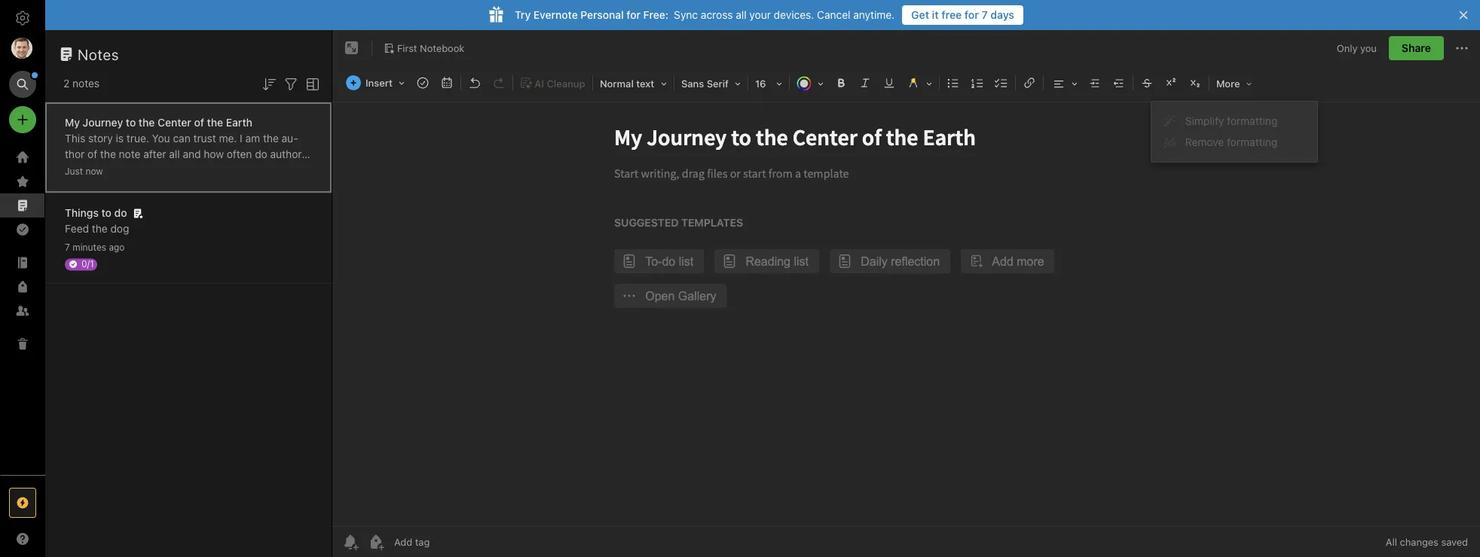 Task type: describe. For each thing, give the bounding box(es) containing it.
all changes saved
[[1386, 537, 1469, 548]]

serif
[[707, 78, 729, 89]]

dog
[[110, 223, 129, 235]]

feed
[[65, 223, 89, 235]]

after
[[143, 148, 166, 161]]

normal
[[600, 78, 634, 89]]

thor
[[65, 132, 298, 161]]

16
[[755, 78, 766, 89]]

more actions image
[[1453, 39, 1472, 57]]

only you
[[1337, 42, 1377, 54]]

Font size field
[[750, 72, 788, 94]]

indent image
[[1085, 72, 1106, 93]]

for for 7
[[965, 9, 979, 21]]

just now
[[65, 166, 103, 177]]

account image
[[11, 38, 32, 59]]

task image
[[412, 72, 433, 93]]

published,
[[118, 164, 169, 176]]

insert
[[366, 77, 393, 89]]

remove
[[1186, 136, 1224, 149]]

calendar event image
[[436, 72, 458, 93]]

remove formatting link
[[1152, 132, 1318, 153]]

remove formatting
[[1186, 136, 1278, 149]]

1 horizontal spatial all
[[736, 9, 747, 21]]

journey
[[83, 116, 123, 129]]

you
[[152, 132, 170, 145]]

Font color field
[[792, 72, 829, 94]]

my journey to the center of the earth this story is true. you can trust me. i am the au thor of the note after all and how often do authors lie? "if it is published, it's the truth," my grandpappy us...
[[65, 116, 307, 192]]

7 inside get it free for 7 days "button"
[[982, 9, 988, 21]]

first notebook button
[[378, 38, 470, 59]]

0/1
[[81, 259, 94, 270]]

More actions field
[[1453, 36, 1472, 60]]

my
[[65, 116, 80, 129]]

can
[[173, 132, 191, 145]]

0 horizontal spatial to
[[101, 207, 112, 219]]

days
[[991, 9, 1015, 21]]

share button
[[1389, 36, 1444, 60]]

Heading level field
[[595, 72, 672, 94]]

get it free for 7 days
[[912, 9, 1015, 21]]

the up true.
[[139, 116, 155, 129]]

upgrade image
[[14, 495, 32, 513]]

bold image
[[831, 72, 852, 93]]

changes
[[1400, 537, 1439, 548]]

0 vertical spatial of
[[194, 116, 204, 129]]

feed the dog
[[65, 223, 129, 235]]

only
[[1337, 42, 1358, 54]]

simplify formatting
[[1186, 115, 1278, 127]]

numbered list image
[[967, 72, 988, 93]]

free
[[942, 9, 962, 21]]

things
[[65, 207, 99, 219]]

first
[[397, 42, 417, 54]]

all inside my journey to the center of the earth this story is true. you can trust me. i am the au thor of the note after all and how often do authors lie? "if it is published, it's the truth," my grandpappy us...
[[169, 148, 180, 161]]

for for free:
[[627, 9, 641, 21]]

things to do
[[65, 207, 127, 219]]

cancel
[[817, 9, 851, 21]]

personal
[[581, 9, 624, 21]]

how
[[204, 148, 224, 161]]

true.
[[127, 132, 149, 145]]

1 horizontal spatial is
[[116, 132, 124, 145]]

often
[[227, 148, 252, 161]]

try
[[515, 9, 531, 21]]

Sort options field
[[260, 74, 278, 93]]

More field
[[1211, 72, 1258, 94]]

free:
[[644, 9, 669, 21]]

anytime.
[[854, 9, 895, 21]]

get it free for 7 days button
[[903, 5, 1024, 25]]

Alignment field
[[1046, 72, 1083, 94]]

Add tag field
[[393, 536, 506, 549]]

the right am
[[263, 132, 279, 145]]

story
[[88, 132, 113, 145]]

2
[[63, 77, 70, 90]]

undo image
[[464, 72, 485, 93]]

sync
[[674, 9, 698, 21]]

settings image
[[14, 9, 32, 27]]



Task type: vqa. For each thing, say whether or not it's contained in the screenshot.
it within My Journey to the Center of the Earth This story is true. You can trust me. I am the au thor of the note after all and how often do authors lie? "If it is published, it's the truth," my Grandpappy us...
yes



Task type: locate. For each thing, give the bounding box(es) containing it.
do up dog
[[114, 207, 127, 219]]

minutes
[[73, 242, 106, 253]]

Highlight field
[[902, 72, 938, 94]]

is
[[116, 132, 124, 145], [107, 164, 115, 176]]

1 vertical spatial 7
[[65, 242, 70, 253]]

all
[[1386, 537, 1398, 548]]

of up 'trust'
[[194, 116, 204, 129]]

au
[[282, 132, 298, 145]]

do down am
[[255, 148, 267, 161]]

for inside "button"
[[965, 9, 979, 21]]

7 down feed
[[65, 242, 70, 253]]

for
[[627, 9, 641, 21], [965, 9, 979, 21]]

get
[[912, 9, 930, 21]]

7 minutes ago
[[65, 242, 125, 253]]

to inside my journey to the center of the earth this story is true. you can trust me. i am the au thor of the note after all and how often do authors lie? "if it is published, it's the truth," my grandpappy us...
[[126, 116, 136, 129]]

0 vertical spatial is
[[116, 132, 124, 145]]

all
[[736, 9, 747, 21], [169, 148, 180, 161]]

7
[[982, 9, 988, 21], [65, 242, 70, 253]]

italic image
[[855, 72, 876, 93]]

i
[[240, 132, 243, 145]]

saved
[[1442, 537, 1469, 548]]

the down and
[[189, 164, 205, 176]]

your
[[750, 9, 771, 21]]

0 horizontal spatial for
[[627, 9, 641, 21]]

0 vertical spatial all
[[736, 9, 747, 21]]

this
[[65, 132, 85, 145]]

1 vertical spatial to
[[101, 207, 112, 219]]

for right free
[[965, 9, 979, 21]]

7 left days
[[982, 9, 988, 21]]

am
[[245, 132, 260, 145]]

to
[[126, 116, 136, 129], [101, 207, 112, 219]]

1 horizontal spatial do
[[255, 148, 267, 161]]

authors
[[270, 148, 307, 161]]

1 horizontal spatial of
[[194, 116, 204, 129]]

share
[[1402, 42, 1432, 54]]

0 horizontal spatial it
[[98, 164, 104, 176]]

1 vertical spatial formatting
[[1227, 136, 1278, 149]]

and
[[183, 148, 201, 161]]

sans serif
[[681, 78, 729, 89]]

subscript image
[[1185, 72, 1206, 93]]

0 horizontal spatial 7
[[65, 242, 70, 253]]

across
[[701, 9, 733, 21]]

simplify
[[1186, 115, 1225, 127]]

you
[[1361, 42, 1377, 54]]

notebook
[[420, 42, 465, 54]]

Insert field
[[342, 72, 410, 93]]

WHAT'S NEW field
[[0, 528, 45, 552]]

0 vertical spatial it
[[932, 9, 939, 21]]

View options field
[[300, 74, 322, 93]]

Account field
[[0, 33, 45, 63]]

earth
[[226, 116, 253, 129]]

first notebook
[[397, 42, 465, 54]]

2 for from the left
[[965, 9, 979, 21]]

try evernote personal for free: sync across all your devices. cancel anytime.
[[515, 9, 895, 21]]

1 horizontal spatial for
[[965, 9, 979, 21]]

1 vertical spatial do
[[114, 207, 127, 219]]

1 for from the left
[[627, 9, 641, 21]]

now
[[85, 166, 103, 177]]

grandpappy
[[65, 180, 125, 192]]

2 formatting from the top
[[1227, 136, 1278, 149]]

insert link image
[[1019, 72, 1040, 93]]

notes
[[78, 45, 119, 63]]

truth,"
[[208, 164, 238, 176]]

simplify formatting link
[[1152, 111, 1318, 132]]

add filters image
[[282, 75, 300, 93]]

0 horizontal spatial all
[[169, 148, 180, 161]]

center
[[158, 116, 191, 129]]

add tag image
[[367, 534, 385, 552]]

normal text
[[600, 78, 655, 89]]

dropdown list menu
[[1152, 111, 1318, 153]]

the down the story
[[100, 148, 116, 161]]

trust
[[193, 132, 216, 145]]

it inside my journey to the center of the earth this story is true. you can trust me. i am the au thor of the note after all and how often do authors lie? "if it is published, it's the truth," my grandpappy us...
[[98, 164, 104, 176]]

it right get
[[932, 9, 939, 21]]

2 notes
[[63, 77, 100, 90]]

to up feed the dog
[[101, 207, 112, 219]]

it inside "button"
[[932, 9, 939, 21]]

is left true.
[[116, 132, 124, 145]]

1 vertical spatial it
[[98, 164, 104, 176]]

note window element
[[332, 30, 1481, 558]]

1 horizontal spatial it
[[932, 9, 939, 21]]

the up 'trust'
[[207, 116, 223, 129]]

outdent image
[[1109, 72, 1130, 93]]

bulleted list image
[[943, 72, 964, 93]]

of
[[194, 116, 204, 129], [88, 148, 97, 161]]

formatting for remove formatting
[[1227, 136, 1278, 149]]

my
[[241, 164, 255, 176]]

1 horizontal spatial 7
[[982, 9, 988, 21]]

checklist image
[[991, 72, 1012, 93]]

1 vertical spatial is
[[107, 164, 115, 176]]

just
[[65, 166, 83, 177]]

strikethrough image
[[1137, 72, 1158, 93]]

0 horizontal spatial do
[[114, 207, 127, 219]]

Font family field
[[676, 72, 746, 94]]

1 horizontal spatial to
[[126, 116, 136, 129]]

it's
[[171, 164, 186, 176]]

all left your
[[736, 9, 747, 21]]

0 vertical spatial do
[[255, 148, 267, 161]]

tree
[[0, 145, 45, 475]]

text
[[636, 78, 655, 89]]

formatting for simplify formatting
[[1227, 115, 1278, 127]]

sans
[[681, 78, 704, 89]]

1 formatting from the top
[[1227, 115, 1278, 127]]

it
[[932, 9, 939, 21], [98, 164, 104, 176]]

add a reminder image
[[342, 534, 360, 552]]

do inside my journey to the center of the earth this story is true. you can trust me. i am the au thor of the note after all and how often do authors lie? "if it is published, it's the truth," my grandpappy us...
[[255, 148, 267, 161]]

note
[[119, 148, 141, 161]]

1 vertical spatial all
[[169, 148, 180, 161]]

ago
[[109, 242, 125, 253]]

me.
[[219, 132, 237, 145]]

the
[[139, 116, 155, 129], [207, 116, 223, 129], [263, 132, 279, 145], [100, 148, 116, 161], [189, 164, 205, 176], [92, 223, 108, 235]]

0 horizontal spatial is
[[107, 164, 115, 176]]

more
[[1217, 78, 1241, 89]]

1 vertical spatial of
[[88, 148, 97, 161]]

notes
[[72, 77, 100, 90]]

formatting up remove formatting link at the top of page
[[1227, 115, 1278, 127]]

superscript image
[[1161, 72, 1182, 93]]

Add filters field
[[282, 74, 300, 93]]

all up the "it's"
[[169, 148, 180, 161]]

0 vertical spatial 7
[[982, 9, 988, 21]]

of up "if
[[88, 148, 97, 161]]

0 horizontal spatial of
[[88, 148, 97, 161]]

expand note image
[[343, 39, 361, 57]]

underline image
[[879, 72, 900, 93]]

for left free:
[[627, 9, 641, 21]]

click to expand image
[[39, 530, 50, 548]]

evernote
[[534, 9, 578, 21]]

Note Editor text field
[[332, 103, 1481, 527]]

the down things to do
[[92, 223, 108, 235]]

to up true.
[[126, 116, 136, 129]]

do
[[255, 148, 267, 161], [114, 207, 127, 219]]

home image
[[14, 149, 32, 167]]

lie?
[[65, 164, 81, 176]]

formatting down the simplify formatting link
[[1227, 136, 1278, 149]]

it right "if
[[98, 164, 104, 176]]

devices.
[[774, 9, 814, 21]]

0 vertical spatial to
[[126, 116, 136, 129]]

0 vertical spatial formatting
[[1227, 115, 1278, 127]]

"if
[[84, 164, 95, 176]]

formatting
[[1227, 115, 1278, 127], [1227, 136, 1278, 149]]

is right now
[[107, 164, 115, 176]]

us...
[[128, 180, 148, 192]]



